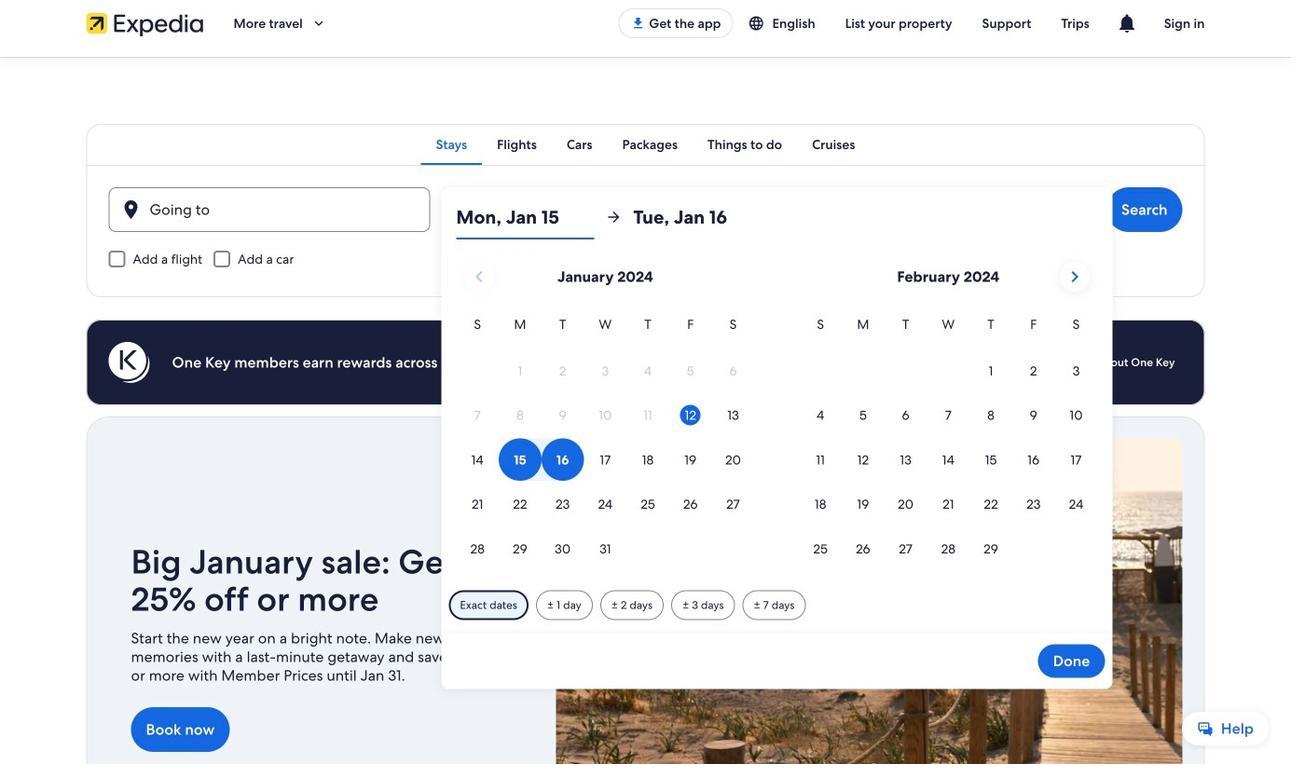 Task type: locate. For each thing, give the bounding box(es) containing it.
today element
[[680, 405, 701, 426]]

expedia logo image
[[86, 10, 204, 36]]

more travel image
[[310, 15, 327, 32]]

february 2024 element
[[799, 314, 1098, 572]]

application
[[456, 255, 1098, 572]]

tab list
[[86, 124, 1205, 165]]

communication center icon image
[[1116, 12, 1138, 34]]

main content
[[0, 57, 1291, 764]]



Task type: describe. For each thing, give the bounding box(es) containing it.
january 2024 element
[[456, 314, 755, 572]]

previous month image
[[468, 266, 490, 288]]

download the app button image
[[630, 16, 645, 31]]

next month image
[[1064, 266, 1086, 288]]

small image
[[748, 15, 772, 32]]

directional image
[[605, 209, 622, 226]]



